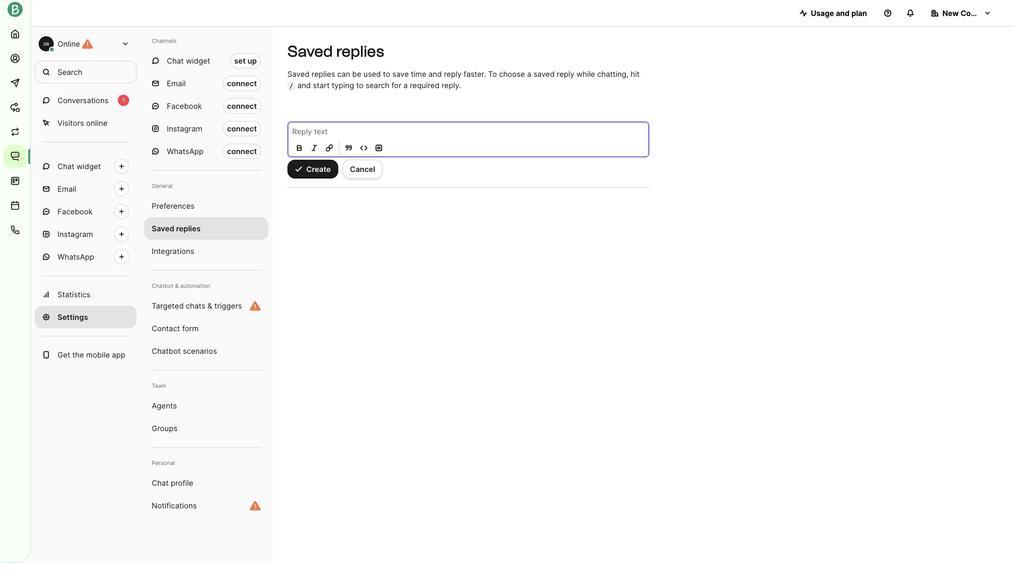 Task type: describe. For each thing, give the bounding box(es) containing it.
connect for email
[[227, 79, 257, 88]]

for
[[392, 81, 402, 90]]

usage and plan button
[[793, 4, 875, 23]]

chat profile
[[152, 479, 193, 488]]

chatbot scenarios
[[152, 347, 217, 356]]

replies inside saved replies can be used to save time and reply faster. to choose a saved reply while chatting, hit / and start typing to search for a required reply.
[[312, 69, 335, 79]]

groups link
[[144, 417, 269, 440]]

search
[[58, 67, 82, 77]]

connect for whatsapp
[[227, 147, 257, 156]]

saved inside saved replies can be used to save time and reply faster. to choose a saved reply while chatting, hit / and start typing to search for a required reply.
[[288, 69, 310, 79]]

notifications link
[[144, 495, 269, 517]]

0 vertical spatial facebook
[[167, 101, 202, 111]]

1 vertical spatial to
[[356, 81, 364, 90]]

app
[[112, 350, 125, 360]]

chatbot scenarios link
[[144, 340, 269, 363]]

company
[[961, 8, 996, 18]]

facebook link
[[35, 200, 137, 223]]

visitors online link
[[35, 112, 137, 134]]

to
[[488, 69, 497, 79]]

1 vertical spatial chat widget
[[58, 162, 101, 171]]

connect for facebook
[[227, 101, 257, 111]]

0 horizontal spatial email
[[58, 184, 76, 194]]

connect for instagram
[[227, 124, 257, 133]]

start
[[313, 81, 330, 90]]

agents
[[152, 401, 177, 411]]

profile
[[171, 479, 193, 488]]

search
[[366, 81, 390, 90]]

saved replies inside 'link'
[[152, 224, 201, 233]]

targeted chats & triggers
[[152, 301, 242, 311]]

email link
[[35, 178, 137, 200]]

/
[[290, 82, 294, 90]]

channels
[[152, 37, 177, 44]]

targeted chats & triggers link
[[144, 295, 269, 317]]

settings link
[[35, 306, 137, 329]]

saved replies can be used to save time and reply faster. to choose a saved reply while chatting, hit / and start typing to search for a required reply.
[[288, 69, 640, 90]]

while
[[577, 69, 596, 79]]

be
[[353, 69, 362, 79]]

chatbot & automation
[[152, 282, 210, 290]]

cancel button
[[343, 160, 383, 179]]

choose
[[499, 69, 525, 79]]

settings
[[58, 313, 88, 322]]

plan
[[852, 8, 868, 18]]

saved inside 'link'
[[152, 224, 174, 233]]

new company
[[943, 8, 996, 18]]

integrations
[[152, 247, 194, 256]]

1 horizontal spatial and
[[429, 69, 442, 79]]

chats
[[186, 301, 205, 311]]

online
[[86, 118, 108, 128]]

1 vertical spatial chat
[[58, 162, 74, 171]]

2 vertical spatial and
[[298, 81, 311, 90]]

0 horizontal spatial &
[[175, 282, 179, 290]]

Reply text text field
[[288, 121, 650, 157]]

gr
[[43, 41, 49, 46]]

contact form
[[152, 324, 199, 333]]

time
[[411, 69, 427, 79]]

saved replies link
[[144, 217, 269, 240]]

online
[[58, 39, 80, 49]]

agents link
[[144, 395, 269, 417]]

cancel
[[350, 164, 375, 174]]

personal
[[152, 460, 175, 467]]

general
[[152, 182, 173, 190]]

usage and plan
[[811, 8, 868, 18]]

preferences
[[152, 201, 195, 211]]

instagram inside instagram 'link'
[[58, 230, 93, 239]]

targeted
[[152, 301, 184, 311]]

1 reply from the left
[[444, 69, 462, 79]]

0 vertical spatial a
[[527, 69, 532, 79]]

get the mobile app link
[[35, 344, 137, 366]]

1 vertical spatial a
[[404, 81, 408, 90]]

can
[[338, 69, 350, 79]]

1 vertical spatial &
[[208, 301, 212, 311]]

new company button
[[924, 4, 1000, 23]]



Task type: vqa. For each thing, say whether or not it's contained in the screenshot.


Task type: locate. For each thing, give the bounding box(es) containing it.
1 vertical spatial saved
[[288, 69, 310, 79]]

2 chatbot from the top
[[152, 347, 181, 356]]

1 connect from the top
[[227, 79, 257, 88]]

replies up start
[[312, 69, 335, 79]]

0 horizontal spatial saved replies
[[152, 224, 201, 233]]

connect
[[227, 79, 257, 88], [227, 101, 257, 111], [227, 124, 257, 133], [227, 147, 257, 156]]

to
[[383, 69, 390, 79], [356, 81, 364, 90]]

saved replies down preferences
[[152, 224, 201, 233]]

2 vertical spatial chat
[[152, 479, 169, 488]]

0 vertical spatial and
[[836, 8, 850, 18]]

chatbot up targeted
[[152, 282, 174, 290]]

usage
[[811, 8, 835, 18]]

2 horizontal spatial replies
[[336, 42, 384, 60]]

1 vertical spatial and
[[429, 69, 442, 79]]

reply left "while"
[[557, 69, 575, 79]]

chatbot for chatbot scenarios
[[152, 347, 181, 356]]

0 horizontal spatial chat widget
[[58, 162, 101, 171]]

a left saved
[[527, 69, 532, 79]]

0 horizontal spatial whatsapp
[[58, 252, 94, 262]]

facebook
[[167, 101, 202, 111], [58, 207, 93, 216]]

& left automation
[[175, 282, 179, 290]]

chatbot down contact
[[152, 347, 181, 356]]

1 horizontal spatial whatsapp
[[167, 147, 204, 156]]

1 horizontal spatial facebook
[[167, 101, 202, 111]]

0 vertical spatial email
[[167, 79, 186, 88]]

saved up integrations
[[152, 224, 174, 233]]

1 horizontal spatial replies
[[312, 69, 335, 79]]

0 horizontal spatial reply
[[444, 69, 462, 79]]

2 horizontal spatial and
[[836, 8, 850, 18]]

2 vertical spatial saved
[[152, 224, 174, 233]]

0 vertical spatial &
[[175, 282, 179, 290]]

and inside button
[[836, 8, 850, 18]]

1 vertical spatial chatbot
[[152, 347, 181, 356]]

search link
[[35, 61, 137, 83]]

whatsapp
[[167, 147, 204, 156], [58, 252, 94, 262]]

4 connect from the top
[[227, 147, 257, 156]]

1 horizontal spatial a
[[527, 69, 532, 79]]

chatting,
[[598, 69, 629, 79]]

0 horizontal spatial to
[[356, 81, 364, 90]]

a right for
[[404, 81, 408, 90]]

email up facebook link
[[58, 184, 76, 194]]

chat down channels
[[167, 56, 184, 66]]

create button
[[288, 160, 339, 179]]

chat
[[167, 56, 184, 66], [58, 162, 74, 171], [152, 479, 169, 488]]

0 vertical spatial whatsapp
[[167, 147, 204, 156]]

and left plan
[[836, 8, 850, 18]]

0 horizontal spatial and
[[298, 81, 311, 90]]

whatsapp down instagram 'link'
[[58, 252, 94, 262]]

0 vertical spatial saved replies
[[288, 42, 384, 60]]

1 vertical spatial whatsapp
[[58, 252, 94, 262]]

0 horizontal spatial instagram
[[58, 230, 93, 239]]

&
[[175, 282, 179, 290], [208, 301, 212, 311]]

visitors online
[[58, 118, 108, 128]]

1 vertical spatial saved replies
[[152, 224, 201, 233]]

get the mobile app
[[58, 350, 125, 360]]

saved replies up 'can' at the left top
[[288, 42, 384, 60]]

1
[[122, 97, 125, 104]]

preferences link
[[144, 195, 269, 217]]

up
[[248, 56, 257, 66]]

saved
[[534, 69, 555, 79]]

email
[[167, 79, 186, 88], [58, 184, 76, 194]]

chat widget down channels
[[167, 56, 210, 66]]

0 vertical spatial widget
[[186, 56, 210, 66]]

0 vertical spatial to
[[383, 69, 390, 79]]

1 vertical spatial instagram
[[58, 230, 93, 239]]

1 vertical spatial email
[[58, 184, 76, 194]]

reply up the "reply." at the left top of page
[[444, 69, 462, 79]]

widget up email link
[[77, 162, 101, 171]]

faster.
[[464, 69, 486, 79]]

the
[[72, 350, 84, 360]]

0 horizontal spatial a
[[404, 81, 408, 90]]

2 reply from the left
[[557, 69, 575, 79]]

0 vertical spatial chat widget
[[167, 56, 210, 66]]

chat widget link
[[35, 155, 137, 178]]

chat widget
[[167, 56, 210, 66], [58, 162, 101, 171]]

2 vertical spatial replies
[[176, 224, 201, 233]]

to down be
[[356, 81, 364, 90]]

reply.
[[442, 81, 461, 90]]

a
[[527, 69, 532, 79], [404, 81, 408, 90]]

chatbot
[[152, 282, 174, 290], [152, 347, 181, 356]]

new
[[943, 8, 959, 18]]

2 connect from the top
[[227, 101, 257, 111]]

& right chats
[[208, 301, 212, 311]]

typing
[[332, 81, 354, 90]]

to left save
[[383, 69, 390, 79]]

team
[[152, 382, 166, 389]]

0 horizontal spatial widget
[[77, 162, 101, 171]]

create
[[306, 164, 331, 174]]

0 horizontal spatial facebook
[[58, 207, 93, 216]]

1 horizontal spatial to
[[383, 69, 390, 79]]

replies up be
[[336, 42, 384, 60]]

scenarios
[[183, 347, 217, 356]]

replies
[[336, 42, 384, 60], [312, 69, 335, 79], [176, 224, 201, 233]]

contact
[[152, 324, 180, 333]]

1 horizontal spatial saved replies
[[288, 42, 384, 60]]

1 vertical spatial facebook
[[58, 207, 93, 216]]

form
[[182, 324, 199, 333]]

1 horizontal spatial reply
[[557, 69, 575, 79]]

0 vertical spatial replies
[[336, 42, 384, 60]]

integrations link
[[144, 240, 269, 263]]

chat widget up email link
[[58, 162, 101, 171]]

hit
[[631, 69, 640, 79]]

reply
[[444, 69, 462, 79], [557, 69, 575, 79]]

1 horizontal spatial widget
[[186, 56, 210, 66]]

get
[[58, 350, 70, 360]]

saved
[[288, 42, 333, 60], [288, 69, 310, 79], [152, 224, 174, 233]]

0 vertical spatial chatbot
[[152, 282, 174, 290]]

triggers
[[215, 301, 242, 311]]

1 horizontal spatial chat widget
[[167, 56, 210, 66]]

required
[[410, 81, 440, 90]]

save
[[393, 69, 409, 79]]

statistics
[[58, 290, 91, 299]]

replies inside 'link'
[[176, 224, 201, 233]]

chat profile link
[[144, 472, 269, 495]]

groups
[[152, 424, 178, 433]]

whatsapp link
[[35, 246, 137, 268]]

mobile
[[86, 350, 110, 360]]

1 horizontal spatial instagram
[[167, 124, 202, 133]]

widget
[[186, 56, 210, 66], [77, 162, 101, 171]]

saved up /
[[288, 69, 310, 79]]

widget left the set
[[186, 56, 210, 66]]

used
[[364, 69, 381, 79]]

and right /
[[298, 81, 311, 90]]

1 vertical spatial replies
[[312, 69, 335, 79]]

notifications
[[152, 501, 197, 511]]

conversations
[[58, 96, 109, 105]]

0 vertical spatial saved
[[288, 42, 333, 60]]

contact form link
[[144, 317, 269, 340]]

1 horizontal spatial email
[[167, 79, 186, 88]]

email down channels
[[167, 79, 186, 88]]

set
[[234, 56, 246, 66]]

saved up start
[[288, 42, 333, 60]]

1 horizontal spatial &
[[208, 301, 212, 311]]

chatbot for chatbot & automation
[[152, 282, 174, 290]]

whatsapp up general
[[167, 147, 204, 156]]

3 connect from the top
[[227, 124, 257, 133]]

replies down preferences
[[176, 224, 201, 233]]

1 chatbot from the top
[[152, 282, 174, 290]]

set up
[[234, 56, 257, 66]]

0 vertical spatial instagram
[[167, 124, 202, 133]]

1 vertical spatial widget
[[77, 162, 101, 171]]

visitors
[[58, 118, 84, 128]]

0 horizontal spatial replies
[[176, 224, 201, 233]]

and up required
[[429, 69, 442, 79]]

instagram link
[[35, 223, 137, 246]]

statistics link
[[35, 283, 137, 306]]

0 vertical spatial chat
[[167, 56, 184, 66]]

automation
[[180, 282, 210, 290]]

chat up email link
[[58, 162, 74, 171]]

chat down personal
[[152, 479, 169, 488]]



